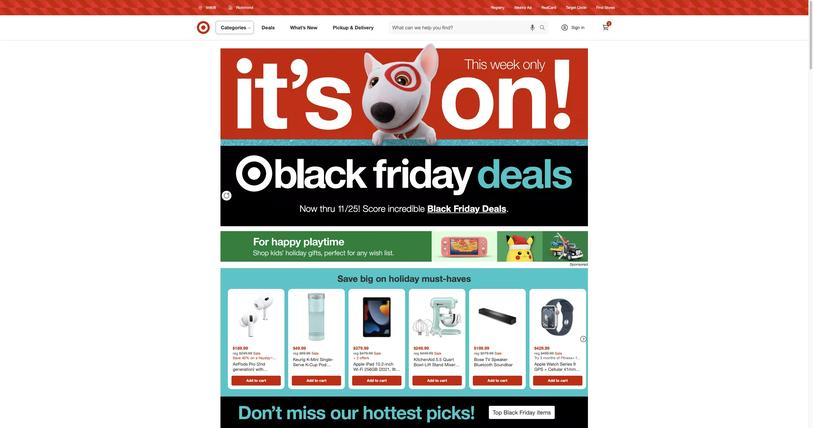 Task type: vqa. For each thing, say whether or not it's contained in the screenshot.


Task type: locate. For each thing, give the bounding box(es) containing it.
2 add to cart from the left
[[307, 379, 326, 384]]

2 cart from the left
[[319, 379, 326, 384]]

deals
[[262, 24, 275, 31], [482, 204, 506, 215]]

5 reg from the left
[[474, 352, 480, 356]]

reg
[[233, 352, 238, 356], [293, 352, 299, 356], [354, 352, 359, 356], [414, 352, 419, 356], [474, 352, 480, 356], [535, 352, 540, 356]]

$249.99 inside $189.99 reg $249.99 sale
[[239, 352, 252, 356]]

2 right +
[[357, 356, 359, 361]]

add to cart down 'maker'
[[307, 379, 326, 384]]

bose
[[474, 357, 484, 363]]

5 add to cart from the left
[[488, 379, 508, 384]]

reg down $189.99
[[233, 352, 238, 356]]

add to cart down soundbar
[[488, 379, 508, 384]]

sale up speaker
[[495, 352, 502, 356]]

add to cart button down with
[[232, 376, 281, 386]]

sale for $429.99
[[555, 352, 562, 356]]

0 vertical spatial k-
[[307, 357, 311, 363]]

reg inside $199.99 reg $279.99 sale bose tv speaker bluetooth soundbar
[[474, 352, 480, 356]]

reg up "bose"
[[474, 352, 480, 356]]

sale up mini
[[312, 352, 319, 356]]

target
[[566, 5, 576, 10]]

add down the bluetooth
[[488, 379, 495, 384]]

pickup & delivery link
[[328, 21, 381, 34]]

6 cart from the left
[[561, 379, 568, 384]]

space
[[380, 373, 392, 378]]

bluetooth
[[474, 363, 493, 368]]

4 cart from the left
[[440, 379, 447, 384]]

sale inside $379.99 reg $479.99 sale + 2 offers apple ipad 10.2-inch wi-fi 256gb (2021, 9th generation) - space gray
[[374, 352, 381, 356]]

5 to from the left
[[496, 379, 499, 384]]

apple
[[354, 362, 365, 367]]

3 add to cart button from the left
[[352, 376, 402, 386]]

sale inside the $249.99 reg $449.99 sale kitchenaid 5.5 quart bowl-lift stand mixer - ksm55 - ice
[[434, 352, 442, 356]]

lift
[[425, 363, 431, 368]]

now thru 11 /25! score incredible black friday deals .
[[300, 204, 509, 215]]

generation)
[[354, 373, 376, 378]]

3 add from the left
[[367, 379, 374, 384]]

richmond button
[[225, 2, 257, 13]]

kitchenaid 5.5 quart bowl-lift stand mixer - ksm55 - ice image
[[411, 292, 463, 344]]

reg up kitchenaid
[[414, 352, 419, 356]]

reg for $49.99
[[293, 352, 299, 356]]

4 reg from the left
[[414, 352, 419, 356]]

0 horizontal spatial friday
[[454, 204, 480, 215]]

sale up (2nd
[[253, 352, 260, 356]]

$249.99 reg $449.99 sale kitchenaid 5.5 quart bowl-lift stand mixer - ksm55 - ice
[[414, 346, 458, 373]]

add to cart button for bose tv speaker bluetooth soundbar
[[473, 376, 522, 386]]

apple watch series 9 gps + cellular 41mm silver aluminum case with storm blue sport band - m/l image
[[532, 292, 584, 344]]

reg down $379.99
[[354, 352, 359, 356]]

6 add to cart button from the left
[[533, 376, 583, 386]]

sale up the 5.5
[[434, 352, 442, 356]]

add to cart button down the 256gb
[[352, 376, 402, 386]]

find stores link
[[596, 5, 615, 10]]

1 horizontal spatial deals
[[482, 204, 506, 215]]

add to cart button
[[232, 376, 281, 386], [292, 376, 341, 386], [352, 376, 402, 386], [413, 376, 462, 386], [473, 376, 522, 386], [533, 376, 583, 386]]

1 horizontal spatial $249.99
[[414, 346, 429, 352]]

add down generation)
[[367, 379, 374, 384]]

2 add from the left
[[307, 379, 314, 384]]

keurig
[[293, 357, 305, 363]]

cart for airpods pro (2nd generation) with magsafe case (usb‑c)
[[259, 379, 266, 384]]

black
[[427, 204, 451, 215], [504, 410, 518, 417]]

$249.99 inside the $249.99 reg $449.99 sale kitchenaid 5.5 quart bowl-lift stand mixer - ksm55 - ice
[[414, 346, 429, 352]]

keurig k-mini single-serve k-cup pod coffee maker - oasis image
[[291, 292, 342, 344]]

cart for bose tv speaker bluetooth soundbar
[[500, 379, 508, 384]]

.
[[506, 204, 509, 215]]

2 to from the left
[[315, 379, 318, 384]]

5 sale from the left
[[495, 352, 502, 356]]

6 add from the left
[[548, 379, 555, 384]]

maker
[[307, 368, 319, 373]]

94806 button
[[195, 2, 223, 13]]

sale inside "$49.99 reg $89.99 sale keurig k-mini single- serve k-cup pod coffee maker - oasis"
[[312, 352, 319, 356]]

reg inside $429.99 reg $499.99 sale
[[535, 352, 540, 356]]

reg down $429.99
[[535, 352, 540, 356]]

1 horizontal spatial friday
[[520, 410, 535, 417]]

$49.99
[[293, 346, 306, 352]]

1 vertical spatial friday
[[520, 410, 535, 417]]

4 sale from the left
[[434, 352, 442, 356]]

2 reg from the left
[[293, 352, 299, 356]]

5 add to cart button from the left
[[473, 376, 522, 386]]

1 sale from the left
[[253, 352, 260, 356]]

4 add from the left
[[427, 379, 434, 384]]

2 down stores
[[608, 22, 610, 25]]

reg inside the $249.99 reg $449.99 sale kitchenaid 5.5 quart bowl-lift stand mixer - ksm55 - ice
[[414, 352, 419, 356]]

big
[[360, 274, 373, 285]]

add to cart button down 'maker'
[[292, 376, 341, 386]]

5 cart from the left
[[500, 379, 508, 384]]

sale for $49.99
[[312, 352, 319, 356]]

- down pod
[[320, 368, 322, 373]]

5 add from the left
[[488, 379, 495, 384]]

1 vertical spatial k-
[[306, 363, 310, 368]]

add to cart down case
[[246, 379, 266, 384]]

weekly
[[515, 5, 526, 10]]

6 to from the left
[[556, 379, 560, 384]]

4 to from the left
[[435, 379, 439, 384]]

$249.99 up $449.99
[[414, 346, 429, 352]]

add to cart button for apple ipad 10.2-inch wi-fi 256gb (2021, 9th generation) - space gray
[[352, 376, 402, 386]]

generation)
[[233, 367, 254, 373]]

1 reg from the left
[[233, 352, 238, 356]]

add to cart button down soundbar
[[473, 376, 522, 386]]

black inside button
[[504, 410, 518, 417]]

add down $499.99
[[548, 379, 555, 384]]

$49.99 reg $89.99 sale keurig k-mini single- serve k-cup pod coffee maker - oasis
[[293, 346, 334, 373]]

reg for $249.99
[[414, 352, 419, 356]]

add down case
[[246, 379, 253, 384]]

sale inside $429.99 reg $499.99 sale
[[555, 352, 562, 356]]

(2021,
[[379, 367, 391, 373]]

0 horizontal spatial deals
[[262, 24, 275, 31]]

2 add to cart button from the left
[[292, 376, 341, 386]]

$89.99
[[300, 352, 311, 356]]

add to cart down ice
[[427, 379, 447, 384]]

2 inside $379.99 reg $479.99 sale + 2 offers apple ipad 10.2-inch wi-fi 256gb (2021, 9th generation) - space gray
[[357, 356, 359, 361]]

sale inside $189.99 reg $249.99 sale
[[253, 352, 260, 356]]

0 horizontal spatial 2
[[357, 356, 359, 361]]

bowl-
[[414, 363, 425, 368]]

items
[[537, 410, 551, 417]]

1 add from the left
[[246, 379, 253, 384]]

bose tv speaker bluetooth soundbar image
[[472, 292, 524, 344]]

add for apple ipad 10.2-inch wi-fi 256gb (2021, 9th generation) - space gray
[[367, 379, 374, 384]]

1 cart from the left
[[259, 379, 266, 384]]

sale inside $199.99 reg $279.99 sale bose tv speaker bluetooth soundbar
[[495, 352, 502, 356]]

reg inside $189.99 reg $249.99 sale
[[233, 352, 238, 356]]

airpods pro (2nd generation) with magsafe case (usb‑c) image
[[230, 292, 282, 344]]

add down ice
[[427, 379, 434, 384]]

add to cart for kitchenaid 5.5 quart bowl-lift stand mixer - ksm55 - ice
[[427, 379, 447, 384]]

pickup & delivery
[[333, 24, 374, 31]]

- left space
[[377, 373, 379, 378]]

what's
[[290, 24, 306, 31]]

0 horizontal spatial $249.99
[[239, 352, 252, 356]]

4 add to cart button from the left
[[413, 376, 462, 386]]

add to cart down $499.99
[[548, 379, 568, 384]]

$249.99
[[414, 346, 429, 352], [239, 352, 252, 356]]

cart for keurig k-mini single- serve k-cup pod coffee maker - oasis
[[319, 379, 326, 384]]

quart
[[443, 357, 454, 363]]

0 vertical spatial deals
[[262, 24, 275, 31]]

add to cart button down ice
[[413, 376, 462, 386]]

1 vertical spatial deals
[[482, 204, 506, 215]]

cart
[[259, 379, 266, 384], [319, 379, 326, 384], [380, 379, 387, 384], [440, 379, 447, 384], [500, 379, 508, 384], [561, 379, 568, 384]]

reg down $49.99
[[293, 352, 299, 356]]

sale
[[253, 352, 260, 356], [312, 352, 319, 356], [374, 352, 381, 356], [434, 352, 442, 356], [495, 352, 502, 356], [555, 352, 562, 356]]

1 horizontal spatial 2
[[608, 22, 610, 25]]

find stores
[[596, 5, 615, 10]]

gray
[[354, 378, 363, 383]]

sale right $499.99
[[555, 352, 562, 356]]

(2nd
[[257, 362, 265, 367]]

1 add to cart from the left
[[246, 379, 266, 384]]

add to cart button down $499.99
[[533, 376, 583, 386]]

airpods pro (2nd generation) with magsafe case (usb‑c)
[[233, 362, 278, 378]]

ipad
[[366, 362, 374, 367]]

1 horizontal spatial black
[[504, 410, 518, 417]]

3 reg from the left
[[354, 352, 359, 356]]

registry link
[[491, 5, 505, 10]]

to
[[254, 379, 258, 384], [315, 379, 318, 384], [375, 379, 379, 384], [435, 379, 439, 384], [496, 379, 499, 384], [556, 379, 560, 384]]

0 vertical spatial 2
[[608, 22, 610, 25]]

add down 'maker'
[[307, 379, 314, 384]]

3 cart from the left
[[380, 379, 387, 384]]

$499.99
[[541, 352, 554, 356]]

k- up 'maker'
[[306, 363, 310, 368]]

1 to from the left
[[254, 379, 258, 384]]

6 sale from the left
[[555, 352, 562, 356]]

0 vertical spatial black
[[427, 204, 451, 215]]

9th
[[392, 367, 398, 373]]

coffee
[[293, 368, 306, 373]]

must-
[[422, 274, 447, 285]]

1 vertical spatial black
[[504, 410, 518, 417]]

6 reg from the left
[[535, 352, 540, 356]]

save
[[338, 274, 358, 285]]

new
[[307, 24, 318, 31]]

to for apple ipad 10.2-inch wi-fi 256gb (2021, 9th generation) - space gray
[[375, 379, 379, 384]]

1 add to cart button from the left
[[232, 376, 281, 386]]

$249.99 down $189.99
[[239, 352, 252, 356]]

airpods
[[233, 362, 248, 367]]

10.2-
[[376, 362, 386, 367]]

add to cart button for airpods pro (2nd generation) with magsafe case (usb‑c)
[[232, 376, 281, 386]]

stores
[[605, 5, 615, 10]]

$279.99
[[481, 352, 494, 356]]

$479.99
[[360, 352, 373, 356]]

pickup
[[333, 24, 349, 31]]

sale up 10.2-
[[374, 352, 381, 356]]

registry
[[491, 5, 505, 10]]

add for bose tv speaker bluetooth soundbar
[[488, 379, 495, 384]]

don't miss our hottest picks! image
[[221, 397, 588, 429]]

0 vertical spatial friday
[[454, 204, 480, 215]]

deals link
[[256, 21, 283, 34]]

3 sale from the left
[[374, 352, 381, 356]]

reg inside $379.99 reg $479.99 sale + 2 offers apple ipad 10.2-inch wi-fi 256gb (2021, 9th generation) - space gray
[[354, 352, 359, 356]]

4 add to cart from the left
[[427, 379, 447, 384]]

to for bose tv speaker bluetooth soundbar
[[496, 379, 499, 384]]

k- down $89.99
[[307, 357, 311, 363]]

on
[[376, 274, 387, 285]]

add to cart
[[246, 379, 266, 384], [307, 379, 326, 384], [367, 379, 387, 384], [427, 379, 447, 384], [488, 379, 508, 384], [548, 379, 568, 384]]

$189.99 reg $249.99 sale
[[233, 346, 260, 356]]

sale for $189.99
[[253, 352, 260, 356]]

circle
[[577, 5, 587, 10]]

cart for kitchenaid 5.5 quart bowl-lift stand mixer - ksm55 - ice
[[440, 379, 447, 384]]

add to cart down space
[[367, 379, 387, 384]]

3 to from the left
[[375, 379, 379, 384]]

sign in
[[572, 25, 585, 30]]

reg inside "$49.99 reg $89.99 sale keurig k-mini single- serve k-cup pod coffee maker - oasis"
[[293, 352, 299, 356]]

search
[[537, 25, 552, 31]]

/25!
[[345, 204, 360, 215]]

ice
[[432, 368, 438, 373]]

2 sale from the left
[[312, 352, 319, 356]]

3 add to cart from the left
[[367, 379, 387, 384]]

1 vertical spatial 2
[[357, 356, 359, 361]]

this week only it's on! target black friday deals image
[[221, 40, 588, 202]]

add to cart for airpods pro (2nd generation) with magsafe case (usb‑c)
[[246, 379, 266, 384]]



Task type: describe. For each thing, give the bounding box(es) containing it.
richmond
[[236, 5, 253, 10]]

advertisement region
[[221, 232, 588, 262]]

speaker
[[492, 357, 508, 363]]

add to cart for apple ipad 10.2-inch wi-fi 256gb (2021, 9th generation) - space gray
[[367, 379, 387, 384]]

add to cart for bose tv speaker bluetooth soundbar
[[488, 379, 508, 384]]

incredible
[[388, 204, 425, 215]]

stand
[[432, 363, 444, 368]]

redcard link
[[542, 5, 556, 10]]

top black friday items button
[[489, 407, 555, 420]]

apple ipad 10.2-inch wi-fi 256gb (2021, 9th generation) - space gray image
[[351, 292, 403, 344]]

save big on holiday must-haves
[[338, 274, 471, 285]]

$379.99
[[354, 346, 369, 352]]

top black friday items
[[493, 410, 551, 417]]

$449.99
[[420, 352, 433, 356]]

case
[[251, 373, 261, 378]]

ad
[[527, 5, 532, 10]]

kitchenaid
[[414, 357, 435, 363]]

$429.99 reg $499.99 sale
[[535, 346, 562, 356]]

thru
[[320, 204, 335, 215]]

reg for $429.99
[[535, 352, 540, 356]]

search button
[[537, 21, 552, 36]]

target circle
[[566, 5, 587, 10]]

categories
[[221, 24, 246, 31]]

weekly ad
[[515, 5, 532, 10]]

to for airpods pro (2nd generation) with magsafe case (usb‑c)
[[254, 379, 258, 384]]

delivery
[[355, 24, 374, 31]]

sale for $379.99
[[374, 352, 381, 356]]

what's new link
[[285, 21, 325, 34]]

cup
[[310, 363, 318, 368]]

- inside $379.99 reg $479.99 sale + 2 offers apple ipad 10.2-inch wi-fi 256gb (2021, 9th generation) - space gray
[[377, 373, 379, 378]]

5.5
[[436, 357, 442, 363]]

score
[[363, 204, 386, 215]]

0 horizontal spatial black
[[427, 204, 451, 215]]

holiday
[[389, 274, 419, 285]]

redcard
[[542, 5, 556, 10]]

to for keurig k-mini single- serve k-cup pod coffee maker - oasis
[[315, 379, 318, 384]]

carousel region
[[221, 269, 588, 397]]

6 add to cart from the left
[[548, 379, 568, 384]]

soundbar
[[494, 363, 513, 368]]

add to cart button for kitchenaid 5.5 quart bowl-lift stand mixer - ksm55 - ice
[[413, 376, 462, 386]]

sale for $249.99
[[434, 352, 442, 356]]

haves
[[447, 274, 471, 285]]

sale for $199.99
[[495, 352, 502, 356]]

$199.99 reg $279.99 sale bose tv speaker bluetooth soundbar
[[474, 346, 513, 368]]

ksm55
[[414, 368, 428, 373]]

add for airpods pro (2nd generation) with magsafe case (usb‑c)
[[246, 379, 253, 384]]

$379.99 reg $479.99 sale + 2 offers apple ipad 10.2-inch wi-fi 256gb (2021, 9th generation) - space gray
[[354, 346, 398, 383]]

fi
[[360, 367, 363, 373]]

256gb
[[365, 367, 378, 373]]

11
[[338, 204, 345, 215]]

add to cart for keurig k-mini single- serve k-cup pod coffee maker - oasis
[[307, 379, 326, 384]]

in
[[581, 25, 585, 30]]

sign
[[572, 25, 580, 30]]

2 link
[[599, 21, 613, 34]]

oasis
[[323, 368, 334, 373]]

add to cart button for keurig k-mini single- serve k-cup pod coffee maker - oasis
[[292, 376, 341, 386]]

now
[[300, 204, 317, 215]]

serve
[[293, 363, 304, 368]]

- left ice
[[429, 368, 431, 373]]

magsafe
[[233, 373, 250, 378]]

sign in link
[[556, 21, 594, 34]]

mini
[[311, 357, 319, 363]]

offers
[[360, 356, 369, 361]]

94806
[[206, 5, 216, 10]]

top black friday items link
[[221, 397, 588, 429]]

+
[[354, 356, 356, 361]]

with
[[256, 367, 264, 373]]

reg for $189.99
[[233, 352, 238, 356]]

What can we help you find? suggestions appear below search field
[[389, 21, 541, 34]]

add for kitchenaid 5.5 quart bowl-lift stand mixer - ksm55 - ice
[[427, 379, 434, 384]]

friday inside button
[[520, 410, 535, 417]]

cart for apple ipad 10.2-inch wi-fi 256gb (2021, 9th generation) - space gray
[[380, 379, 387, 384]]

pod
[[319, 363, 327, 368]]

weekly ad link
[[515, 5, 532, 10]]

- right mixer
[[457, 363, 458, 368]]

wi-
[[354, 367, 360, 373]]

tv
[[485, 357, 491, 363]]

add for keurig k-mini single- serve k-cup pod coffee maker - oasis
[[307, 379, 314, 384]]

find
[[596, 5, 604, 10]]

- inside "$49.99 reg $89.99 sale keurig k-mini single- serve k-cup pod coffee maker - oasis"
[[320, 368, 322, 373]]

$199.99
[[474, 346, 489, 352]]

&
[[350, 24, 354, 31]]

target circle link
[[566, 5, 587, 10]]

to for kitchenaid 5.5 quart bowl-lift stand mixer - ksm55 - ice
[[435, 379, 439, 384]]

categories link
[[216, 21, 254, 34]]

mixer
[[445, 363, 455, 368]]

what's new
[[290, 24, 318, 31]]

sponsored
[[570, 263, 588, 267]]

inch
[[386, 362, 394, 367]]

reg for $199.99
[[474, 352, 480, 356]]

reg for $379.99
[[354, 352, 359, 356]]



